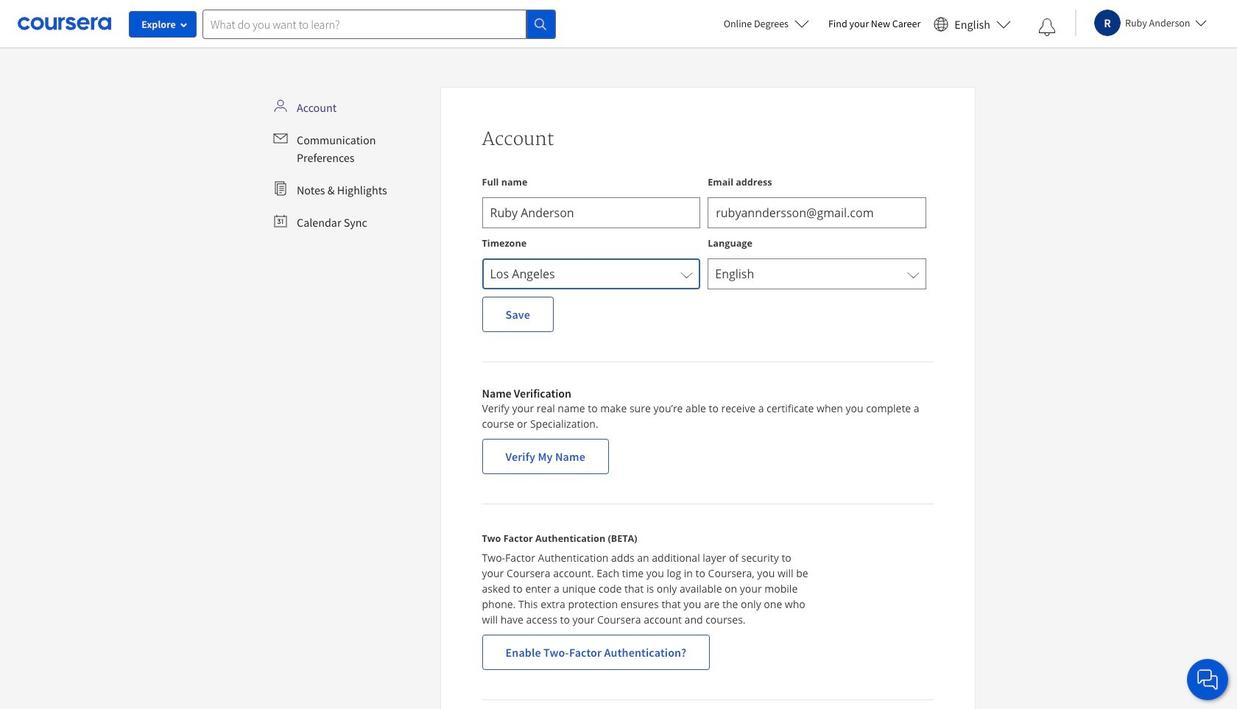 Task type: describe. For each thing, give the bounding box(es) containing it.
coursera image
[[18, 12, 111, 36]]



Task type: vqa. For each thing, say whether or not it's contained in the screenshot.
option group
no



Task type: locate. For each thing, give the bounding box(es) containing it.
None text field
[[482, 197, 701, 228], [708, 197, 927, 228], [482, 197, 701, 228], [708, 197, 927, 228]]

What do you want to learn? text field
[[203, 9, 527, 39]]

None search field
[[203, 9, 556, 39]]

menu
[[267, 93, 434, 237]]



